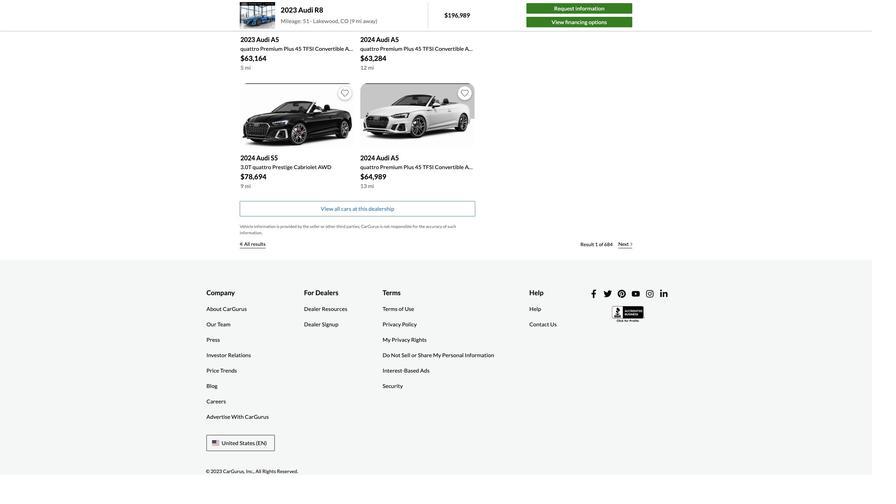 Task type: locate. For each thing, give the bounding box(es) containing it.
cargurus inside vehicle information is provided by the seller or other third parties; cargurus is not responsible for the accuracy of such information.
[[361, 224, 379, 229]]

0 horizontal spatial 2023
[[211, 469, 222, 475]]

or inside vehicle information is provided by the seller or other third parties; cargurus is not responsible for the accuracy of such information.
[[321, 224, 325, 229]]

2 horizontal spatial of
[[599, 242, 603, 248]]

audi up $64,989
[[376, 154, 390, 162]]

1 vertical spatial help
[[530, 306, 541, 312]]

investor relations link
[[201, 348, 256, 363]]

mi inside 2023 audi a5 quattro premium plus 45 tfsi convertible awd $63,164 5 mi
[[245, 64, 251, 71]]

premium up $64,989
[[380, 164, 403, 170]]

audi for mi
[[256, 154, 270, 162]]

plus inside 2024 audi a5 quattro premium plus 45 tfsi convertible awd $63,284 12 mi
[[404, 45, 414, 52]]

2023 up mileage:
[[281, 6, 297, 14]]

tfsi
[[303, 45, 314, 52], [423, 45, 434, 52], [423, 164, 434, 170]]

view all cars at this dealership button
[[240, 201, 475, 216]]

1 horizontal spatial information
[[576, 5, 605, 12]]

about cargurus
[[207, 306, 247, 312]]

information up options
[[576, 5, 605, 12]]

this
[[359, 205, 368, 212]]

result 1 of 684
[[581, 242, 613, 248]]

our team link
[[201, 317, 236, 332]]

0 vertical spatial of
[[443, 224, 447, 229]]

2023 audi r8 mileage: 51 · lakewood, co (9 mi away)
[[281, 6, 377, 24]]

convertible inside 2023 audi a5 quattro premium plus 45 tfsi convertible awd $63,164 5 mi
[[315, 45, 344, 52]]

45 inside 2023 audi a5 quattro premium plus 45 tfsi convertible awd $63,164 5 mi
[[295, 45, 302, 52]]

rights left the reserved. at bottom
[[262, 469, 276, 475]]

quattro inside 2024 audi s5 3.0t quattro prestige cabriolet awd $78,694 9 mi
[[253, 164, 271, 170]]

s5
[[271, 154, 278, 162]]

do
[[383, 352, 390, 359]]

45 for $63,284
[[415, 45, 422, 52]]

dealer down for
[[304, 306, 321, 312]]

awd for $63,164
[[345, 45, 359, 52]]

$196,989
[[445, 12, 470, 19]]

0 vertical spatial all
[[244, 241, 250, 247]]

quattro up $78,694
[[253, 164, 271, 170]]

audi inside 2024 audi s5 3.0t quattro prestige cabriolet awd $78,694 9 mi
[[256, 154, 270, 162]]

0 vertical spatial help
[[530, 289, 544, 297]]

(9
[[350, 17, 355, 24]]

r8
[[315, 6, 323, 14]]

request information
[[554, 5, 605, 12]]

1 horizontal spatial my
[[433, 352, 441, 359]]

1 terms from the top
[[383, 289, 401, 297]]

1 vertical spatial all
[[256, 469, 261, 475]]

convertible
[[315, 45, 344, 52], [435, 45, 464, 52], [435, 164, 464, 170]]

2023
[[281, 6, 297, 14], [241, 36, 255, 44], [211, 469, 222, 475]]

audi for away)
[[298, 6, 313, 14]]

information
[[576, 5, 605, 12], [254, 224, 276, 229]]

financing
[[565, 19, 588, 25]]

0 horizontal spatial view
[[321, 205, 333, 212]]

mi right 9
[[245, 182, 251, 189]]

a5 for $63,284
[[391, 36, 399, 44]]

terms up privacy policy
[[383, 306, 398, 312]]

0 vertical spatial privacy
[[383, 321, 401, 328]]

$63,284
[[360, 54, 386, 62]]

a5 inside 2023 audi a5 quattro premium plus 45 tfsi convertible awd $63,164 5 mi
[[271, 36, 279, 44]]

by
[[298, 224, 302, 229]]

request
[[554, 5, 575, 12]]

privacy down "privacy policy" link
[[392, 337, 410, 343]]

12
[[360, 64, 367, 71]]

45 for $63,164
[[295, 45, 302, 52]]

2 is from the left
[[380, 224, 383, 229]]

quattro up the $63,164
[[241, 45, 259, 52]]

the right by
[[303, 224, 309, 229]]

1 vertical spatial dealer
[[304, 321, 321, 328]]

1 vertical spatial view
[[321, 205, 333, 212]]

2 terms from the top
[[383, 306, 398, 312]]

premium inside 2024 audi a5 quattro premium plus 45 tfsi convertible awd $64,989 13 mi
[[380, 164, 403, 170]]

tfsi for $63,164
[[303, 45, 314, 52]]

2023 audi a5 quattro premium plus 45 tfsi convertible awd $63,164 5 mi
[[241, 36, 359, 71]]

1 horizontal spatial 2023
[[241, 36, 255, 44]]

cargurus
[[361, 224, 379, 229], [223, 306, 247, 312], [245, 414, 269, 420]]

convertible inside 2024 audi a5 quattro premium plus 45 tfsi convertible awd $64,989 13 mi
[[435, 164, 464, 170]]

2024 audi s5 image
[[241, 83, 355, 148]]

0 vertical spatial information
[[576, 5, 605, 12]]

chevron double left image
[[240, 242, 243, 246]]

premium up the $63,164
[[260, 45, 283, 52]]

awd for $63,284
[[465, 45, 479, 52]]

2024 inside 2024 audi s5 3.0t quattro prestige cabriolet awd $78,694 9 mi
[[241, 154, 255, 162]]

information for request
[[576, 5, 605, 12]]

with
[[231, 414, 244, 420]]

audi up $63,284
[[376, 36, 390, 44]]

press
[[207, 337, 220, 343]]

based
[[404, 367, 419, 374]]

help up the help link
[[530, 289, 544, 297]]

2 horizontal spatial 2023
[[281, 6, 297, 14]]

0 horizontal spatial my
[[383, 337, 391, 343]]

quattro up $63,284
[[360, 45, 379, 52]]

tfsi for $64,989
[[423, 164, 434, 170]]

1 vertical spatial information
[[254, 224, 276, 229]]

the right the for
[[419, 224, 425, 229]]

$63,164
[[241, 54, 266, 62]]

my
[[383, 337, 391, 343], [433, 352, 441, 359]]

2024 audi a5 quattro premium plus 45 tfsi convertible awd $63,284 12 mi
[[360, 36, 479, 71]]

cargurus up the team
[[223, 306, 247, 312]]

mi inside 2024 audi a5 quattro premium plus 45 tfsi convertible awd $64,989 13 mi
[[368, 182, 374, 189]]

cars
[[341, 205, 351, 212]]

1 vertical spatial terms
[[383, 306, 398, 312]]

quattro inside 2024 audi a5 quattro premium plus 45 tfsi convertible awd $64,989 13 mi
[[360, 164, 379, 170]]

my up do
[[383, 337, 391, 343]]

premium up $63,284
[[380, 45, 403, 52]]

0 vertical spatial terms
[[383, 289, 401, 297]]

seller
[[310, 224, 320, 229]]

1 horizontal spatial rights
[[411, 337, 427, 343]]

plus
[[284, 45, 294, 52], [404, 45, 414, 52], [404, 164, 414, 170]]

cargurus right with
[[245, 414, 269, 420]]

company
[[207, 289, 235, 297]]

plus for $64,989
[[404, 164, 414, 170]]

2024 for $78,694
[[241, 154, 255, 162]]

2024 inside 2024 audi a5 quattro premium plus 45 tfsi convertible awd $63,284 12 mi
[[360, 36, 375, 44]]

dealers
[[315, 289, 339, 297]]

terms up terms of use
[[383, 289, 401, 297]]

help link
[[524, 302, 546, 317]]

privacy
[[383, 321, 401, 328], [392, 337, 410, 343]]

1 horizontal spatial or
[[412, 352, 417, 359]]

information inside button
[[576, 5, 605, 12]]

0 vertical spatial dealer
[[304, 306, 321, 312]]

2023 for a5
[[241, 36, 255, 44]]

is left provided at the left of the page
[[277, 224, 280, 229]]

quattro for $63,164
[[241, 45, 259, 52]]

1 horizontal spatial the
[[419, 224, 425, 229]]

view down request
[[552, 19, 564, 25]]

dealer for dealer resources
[[304, 306, 321, 312]]

co
[[340, 17, 349, 24]]

states
[[240, 440, 255, 447]]

dealer resources link
[[299, 302, 353, 317]]

0 vertical spatial rights
[[411, 337, 427, 343]]

0 vertical spatial my
[[383, 337, 391, 343]]

2024 up 3.0t on the left top of the page
[[241, 154, 255, 162]]

options
[[589, 19, 607, 25]]

relations
[[228, 352, 251, 359]]

not
[[391, 352, 401, 359]]

©
[[206, 469, 210, 475]]

help up contact
[[530, 306, 541, 312]]

quattro for $64,989
[[360, 164, 379, 170]]

the
[[303, 224, 309, 229], [419, 224, 425, 229]]

mi inside 2023 audi r8 mileage: 51 · lakewood, co (9 mi away)
[[356, 17, 362, 24]]

2024 up $64,989
[[360, 154, 375, 162]]

rights up share
[[411, 337, 427, 343]]

2023 right ©
[[211, 469, 222, 475]]

1 horizontal spatial is
[[380, 224, 383, 229]]

tfsi inside 2023 audi a5 quattro premium plus 45 tfsi convertible awd $63,164 5 mi
[[303, 45, 314, 52]]

0 horizontal spatial or
[[321, 224, 325, 229]]

information inside vehicle information is provided by the seller or other third parties; cargurus is not responsible for the accuracy of such information.
[[254, 224, 276, 229]]

tfsi inside 2024 audi a5 quattro premium plus 45 tfsi convertible awd $63,284 12 mi
[[423, 45, 434, 52]]

or right seller
[[321, 224, 325, 229]]

audi inside 2023 audi r8 mileage: 51 · lakewood, co (9 mi away)
[[298, 6, 313, 14]]

2024 down away)
[[360, 36, 375, 44]]

interest-
[[383, 367, 404, 374]]

awd inside 2024 audi a5 quattro premium plus 45 tfsi convertible awd $64,989 13 mi
[[465, 164, 479, 170]]

audi inside 2024 audi a5 quattro premium plus 45 tfsi convertible awd $64,989 13 mi
[[376, 154, 390, 162]]

0 horizontal spatial information
[[254, 224, 276, 229]]

2023 for r8
[[281, 6, 297, 14]]

all right chevron double left icon
[[244, 241, 250, 247]]

2024 inside 2024 audi a5 quattro premium plus 45 tfsi convertible awd $64,989 13 mi
[[360, 154, 375, 162]]

plus inside 2024 audi a5 quattro premium plus 45 tfsi convertible awd $64,989 13 mi
[[404, 164, 414, 170]]

0 vertical spatial view
[[552, 19, 564, 25]]

2024
[[360, 36, 375, 44], [241, 154, 255, 162], [360, 154, 375, 162]]

a5
[[271, 36, 279, 44], [391, 36, 399, 44], [391, 154, 399, 162]]

or right sell on the left of page
[[412, 352, 417, 359]]

convertible for $63,164
[[315, 45, 344, 52]]

0 horizontal spatial the
[[303, 224, 309, 229]]

all right inc.,
[[256, 469, 261, 475]]

1 dealer from the top
[[304, 306, 321, 312]]

mi right 12 at the left
[[368, 64, 374, 71]]

mi right (9
[[356, 17, 362, 24]]

1 horizontal spatial view
[[552, 19, 564, 25]]

blog
[[207, 383, 218, 390]]

2023 up the $63,164
[[241, 36, 255, 44]]

awd inside 2024 audi s5 3.0t quattro prestige cabriolet awd $78,694 9 mi
[[318, 164, 332, 170]]

45
[[295, 45, 302, 52], [415, 45, 422, 52], [415, 164, 422, 170]]

cargurus,
[[223, 469, 245, 475]]

a5 inside 2024 audi a5 quattro premium plus 45 tfsi convertible awd $64,989 13 mi
[[391, 154, 399, 162]]

awd
[[345, 45, 359, 52], [465, 45, 479, 52], [318, 164, 332, 170], [465, 164, 479, 170]]

at
[[352, 205, 357, 212]]

0 horizontal spatial is
[[277, 224, 280, 229]]

mi right 5
[[245, 64, 251, 71]]

awd inside 2023 audi a5 quattro premium plus 45 tfsi convertible awd $63,164 5 mi
[[345, 45, 359, 52]]

of left use
[[399, 306, 404, 312]]

my right share
[[433, 352, 441, 359]]

audi inside 2024 audi a5 quattro premium plus 45 tfsi convertible awd $63,284 12 mi
[[376, 36, 390, 44]]

quattro inside 2024 audi a5 quattro premium plus 45 tfsi convertible awd $63,284 12 mi
[[360, 45, 379, 52]]

of right 1 at the bottom
[[599, 242, 603, 248]]

2024 audi a5 image
[[360, 83, 475, 148]]

click for the bbb business review of this auto listing service in cambridge ma image
[[612, 306, 646, 323]]

mi right 13
[[368, 182, 374, 189]]

view left 'all'
[[321, 205, 333, 212]]

rights
[[411, 337, 427, 343], [262, 469, 276, 475]]

premium for $63,164
[[260, 45, 283, 52]]

quattro up $64,989
[[360, 164, 379, 170]]

a5 inside 2024 audi a5 quattro premium plus 45 tfsi convertible awd $63,284 12 mi
[[391, 36, 399, 44]]

advertise
[[207, 414, 230, 420]]

view all cars at this dealership
[[321, 205, 394, 212]]

1 vertical spatial cargurus
[[223, 306, 247, 312]]

mi inside 2024 audi a5 quattro premium plus 45 tfsi convertible awd $63,284 12 mi
[[368, 64, 374, 71]]

all
[[334, 205, 340, 212]]

0 vertical spatial cargurus
[[361, 224, 379, 229]]

chevron right image
[[631, 242, 632, 246]]

premium inside 2023 audi a5 quattro premium plus 45 tfsi convertible awd $63,164 5 mi
[[260, 45, 283, 52]]

mi for $63,284
[[368, 64, 374, 71]]

tfsi inside 2024 audi a5 quattro premium plus 45 tfsi convertible awd $64,989 13 mi
[[423, 164, 434, 170]]

1 horizontal spatial of
[[443, 224, 447, 229]]

terms of use link
[[377, 302, 420, 317]]

0 vertical spatial or
[[321, 224, 325, 229]]

of left the such
[[443, 224, 447, 229]]

away)
[[363, 17, 377, 24]]

audi inside 2023 audi a5 quattro premium plus 45 tfsi convertible awd $63,164 5 mi
[[256, 36, 270, 44]]

price trends
[[207, 367, 237, 374]]

vehicle information is provided by the seller or other third parties; cargurus is not responsible for the accuracy of such information.
[[240, 224, 456, 235]]

convertible inside 2024 audi a5 quattro premium plus 45 tfsi convertible awd $63,284 12 mi
[[435, 45, 464, 52]]

45 inside 2024 audi a5 quattro premium plus 45 tfsi convertible awd $63,284 12 mi
[[415, 45, 422, 52]]

2023 inside 2023 audi r8 mileage: 51 · lakewood, co (9 mi away)
[[281, 6, 297, 14]]

us image
[[212, 441, 220, 446]]

1 vertical spatial or
[[412, 352, 417, 359]]

united states (en)
[[222, 440, 267, 447]]

audi up the 51
[[298, 6, 313, 14]]

2023 inside 2023 audi a5 quattro premium plus 45 tfsi convertible awd $63,164 5 mi
[[241, 36, 255, 44]]

premium for $63,284
[[380, 45, 403, 52]]

2 dealer from the top
[[304, 321, 321, 328]]

0 horizontal spatial rights
[[262, 469, 276, 475]]

audi up the $63,164
[[256, 36, 270, 44]]

quattro inside 2023 audi a5 quattro premium plus 45 tfsi convertible awd $63,164 5 mi
[[241, 45, 259, 52]]

privacy down the terms of use link
[[383, 321, 401, 328]]

plus inside 2023 audi a5 quattro premium plus 45 tfsi convertible awd $63,164 5 mi
[[284, 45, 294, 52]]

lakewood,
[[313, 17, 339, 24]]

premium
[[260, 45, 283, 52], [380, 45, 403, 52], [380, 164, 403, 170]]

audi
[[298, 6, 313, 14], [256, 36, 270, 44], [376, 36, 390, 44], [256, 154, 270, 162], [376, 154, 390, 162]]

dealer signup
[[304, 321, 339, 328]]

cargurus left not
[[361, 224, 379, 229]]

awd inside 2024 audi a5 quattro premium plus 45 tfsi convertible awd $63,284 12 mi
[[465, 45, 479, 52]]

is
[[277, 224, 280, 229], [380, 224, 383, 229]]

audi left s5
[[256, 154, 270, 162]]

0 vertical spatial 2023
[[281, 6, 297, 14]]

45 inside 2024 audi a5 quattro premium plus 45 tfsi convertible awd $64,989 13 mi
[[415, 164, 422, 170]]

press link
[[201, 332, 225, 348]]

signup
[[322, 321, 339, 328]]

2 the from the left
[[419, 224, 425, 229]]

information up information.
[[254, 224, 276, 229]]

premium inside 2024 audi a5 quattro premium plus 45 tfsi convertible awd $63,284 12 mi
[[380, 45, 403, 52]]

1 vertical spatial 2023
[[241, 36, 255, 44]]

1 vertical spatial my
[[433, 352, 441, 359]]

for dealers
[[304, 289, 339, 297]]

dealer left the 'signup'
[[304, 321, 321, 328]]

parties;
[[346, 224, 360, 229]]

0 horizontal spatial of
[[399, 306, 404, 312]]

is left not
[[380, 224, 383, 229]]



Task type: vqa. For each thing, say whether or not it's contained in the screenshot.
See
no



Task type: describe. For each thing, give the bounding box(es) containing it.
personal
[[442, 352, 464, 359]]

team
[[217, 321, 231, 328]]

share
[[418, 352, 432, 359]]

advertise with cargurus
[[207, 414, 269, 420]]

45 for $64,989
[[415, 164, 422, 170]]

of inside vehicle information is provided by the seller or other third parties; cargurus is not responsible for the accuracy of such information.
[[443, 224, 447, 229]]

1
[[595, 242, 598, 248]]

quattro for $63,284
[[360, 45, 379, 52]]

trends
[[220, 367, 237, 374]]

dealership
[[369, 205, 394, 212]]

our
[[207, 321, 216, 328]]

information for vehicle
[[254, 224, 276, 229]]

vehicle
[[240, 224, 253, 229]]

all results link
[[240, 237, 266, 252]]

2023 audi r8 image
[[240, 2, 275, 29]]

51
[[303, 17, 309, 24]]

not
[[384, 224, 390, 229]]

results
[[251, 241, 266, 247]]

awd for $64,989
[[465, 164, 479, 170]]

·
[[310, 17, 312, 24]]

1 help from the top
[[530, 289, 544, 297]]

a5 for $63,164
[[271, 36, 279, 44]]

mi for $63,164
[[245, 64, 251, 71]]

terms for terms of use
[[383, 306, 398, 312]]

view for view all cars at this dealership
[[321, 205, 333, 212]]

careers
[[207, 398, 226, 405]]

684
[[604, 242, 613, 248]]

2 vertical spatial cargurus
[[245, 414, 269, 420]]

interest-based ads link
[[377, 363, 435, 379]]

rights inside my privacy rights link
[[411, 337, 427, 343]]

dealer for dealer signup
[[304, 321, 321, 328]]

about cargurus link
[[201, 302, 252, 317]]

1 the from the left
[[303, 224, 309, 229]]

1 vertical spatial rights
[[262, 469, 276, 475]]

0 horizontal spatial all
[[244, 241, 250, 247]]

2 vertical spatial 2023
[[211, 469, 222, 475]]

mi inside 2024 audi s5 3.0t quattro prestige cabriolet awd $78,694 9 mi
[[245, 182, 251, 189]]

advertise with cargurus link
[[201, 409, 274, 425]]

terms for terms
[[383, 289, 401, 297]]

convertible for $63,284
[[435, 45, 464, 52]]

prestige
[[272, 164, 293, 170]]

responsible
[[391, 224, 412, 229]]

premium for $64,989
[[380, 164, 403, 170]]

1 is from the left
[[277, 224, 280, 229]]

information.
[[240, 230, 262, 235]]

investor relations
[[207, 352, 251, 359]]

1 vertical spatial of
[[599, 242, 603, 248]]

cabriolet
[[294, 164, 317, 170]]

13
[[360, 182, 367, 189]]

© 2023 cargurus, inc., all rights reserved.
[[206, 469, 298, 475]]

contact us link
[[524, 317, 562, 332]]

9
[[241, 182, 244, 189]]

result
[[581, 242, 594, 248]]

tfsi for $63,284
[[423, 45, 434, 52]]

1 horizontal spatial all
[[256, 469, 261, 475]]

careers link
[[201, 394, 231, 409]]

$78,694
[[241, 172, 266, 181]]

view financing options
[[552, 19, 607, 25]]

plus for $63,164
[[284, 45, 294, 52]]

such
[[448, 224, 456, 229]]

2024 audi a5 quattro premium plus 45 tfsi convertible awd $64,989 13 mi
[[360, 154, 479, 189]]

5
[[241, 64, 244, 71]]

request information button
[[526, 3, 632, 14]]

sell
[[402, 352, 410, 359]]

my privacy rights
[[383, 337, 427, 343]]

(en)
[[256, 440, 267, 447]]

a5 for $64,989
[[391, 154, 399, 162]]

2024 for $64,989
[[360, 154, 375, 162]]

next link
[[616, 237, 635, 252]]

next
[[619, 241, 629, 247]]

third
[[337, 224, 346, 229]]

audi for $64,989
[[376, 154, 390, 162]]

resources
[[322, 306, 347, 312]]

2 help from the top
[[530, 306, 541, 312]]

blog link
[[201, 379, 223, 394]]

view for view financing options
[[552, 19, 564, 25]]

convertible for $64,989
[[435, 164, 464, 170]]

my privacy rights link
[[377, 332, 432, 348]]

security
[[383, 383, 403, 390]]

audi for $63,164
[[256, 36, 270, 44]]

do not sell or share my personal information link
[[377, 348, 499, 363]]

information
[[465, 352, 494, 359]]

provided
[[280, 224, 297, 229]]

other
[[326, 224, 336, 229]]

investor
[[207, 352, 227, 359]]

2 vertical spatial of
[[399, 306, 404, 312]]

price trends link
[[201, 363, 242, 379]]

do not sell or share my personal information
[[383, 352, 494, 359]]

mi for $64,989
[[368, 182, 374, 189]]

united
[[222, 440, 239, 447]]

for
[[413, 224, 418, 229]]

for
[[304, 289, 314, 297]]

inc.,
[[246, 469, 255, 475]]

dealer resources
[[304, 306, 347, 312]]

view financing options button
[[526, 17, 632, 27]]

1 vertical spatial privacy
[[392, 337, 410, 343]]

security link
[[377, 379, 408, 394]]

all results
[[244, 241, 266, 247]]

2024 for $63,284
[[360, 36, 375, 44]]

our team
[[207, 321, 231, 328]]

us
[[550, 321, 557, 328]]

ads
[[420, 367, 430, 374]]

audi for $63,284
[[376, 36, 390, 44]]

privacy policy
[[383, 321, 417, 328]]

$64,989
[[360, 172, 386, 181]]

reserved.
[[277, 469, 298, 475]]

contact us
[[530, 321, 557, 328]]

terms of use
[[383, 306, 414, 312]]

plus for $63,284
[[404, 45, 414, 52]]



